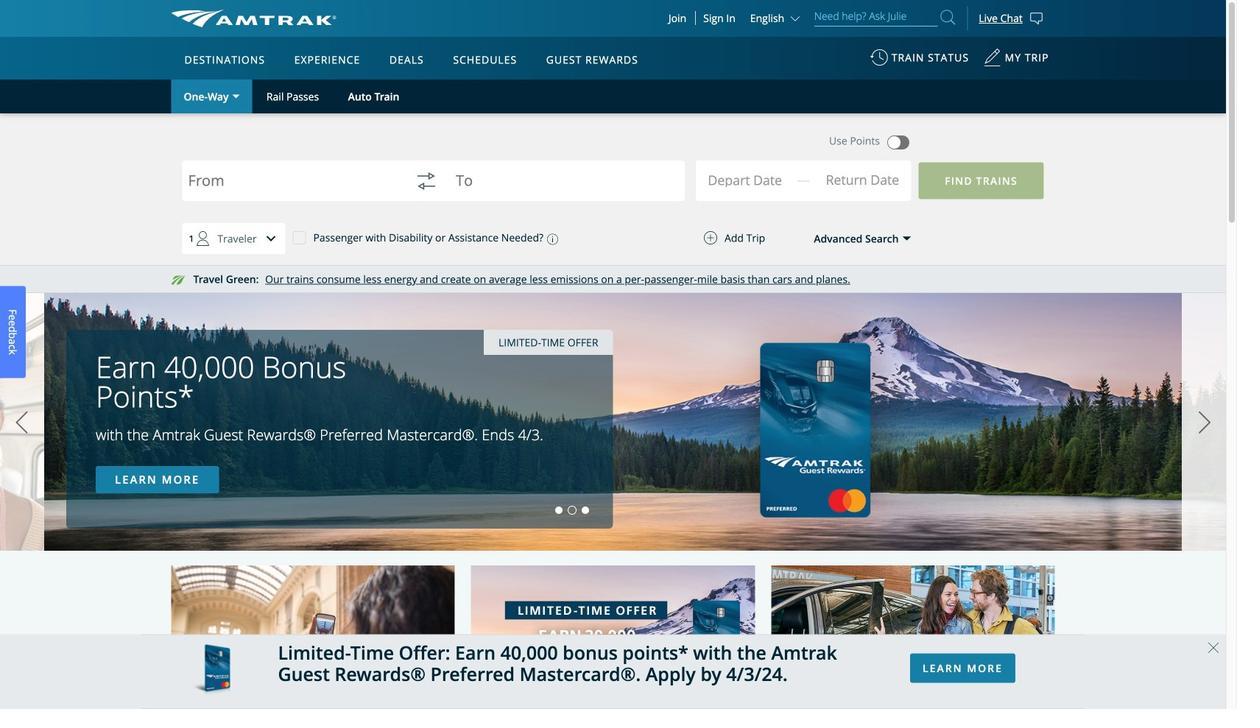 Task type: describe. For each thing, give the bounding box(es) containing it.
more information about accessible travel requests. image
[[544, 234, 559, 245]]

search icon image
[[941, 7, 956, 27]]

slide 1 tab
[[556, 507, 563, 514]]

person snaps picture of chicago union station interior image
[[171, 545, 455, 710]]

click to add the number travelers and discount types image
[[257, 224, 286, 253]]

switch departure and arrival stations. image
[[409, 164, 444, 199]]

previous image
[[11, 405, 33, 441]]

amtrak credit card image
[[471, 544, 756, 710]]

amtrak image
[[171, 10, 337, 27]]

plus icon image
[[704, 231, 718, 245]]

slide 2 tab
[[569, 507, 576, 514]]

none field from
[[188, 164, 397, 211]]

choose a slide to display tab list
[[0, 507, 592, 514]]

To text field
[[456, 173, 665, 193]]



Task type: locate. For each thing, give the bounding box(es) containing it.
Please enter your search item search field
[[815, 7, 938, 27]]

amtrak sustains leaf icon image
[[171, 276, 186, 285]]

passenger image
[[188, 224, 218, 253]]

select caret image
[[233, 95, 240, 98]]

slide 3 tab
[[582, 507, 590, 514]]

none field to
[[456, 164, 665, 211]]

application
[[226, 123, 580, 329]]

regions map image
[[226, 123, 580, 329]]

open image
[[903, 236, 912, 241]]

amtrak guest rewards preferred mastercard image
[[193, 645, 230, 700]]

None field
[[188, 164, 397, 211], [456, 164, 665, 211], [711, 164, 813, 201], [711, 164, 813, 201]]

banner
[[0, 0, 1227, 340]]

From text field
[[188, 173, 397, 193]]

next image
[[1195, 405, 1217, 441]]

None checkbox
[[293, 231, 306, 244]]



Task type: vqa. For each thing, say whether or not it's contained in the screenshot.
the leftmost on
no



